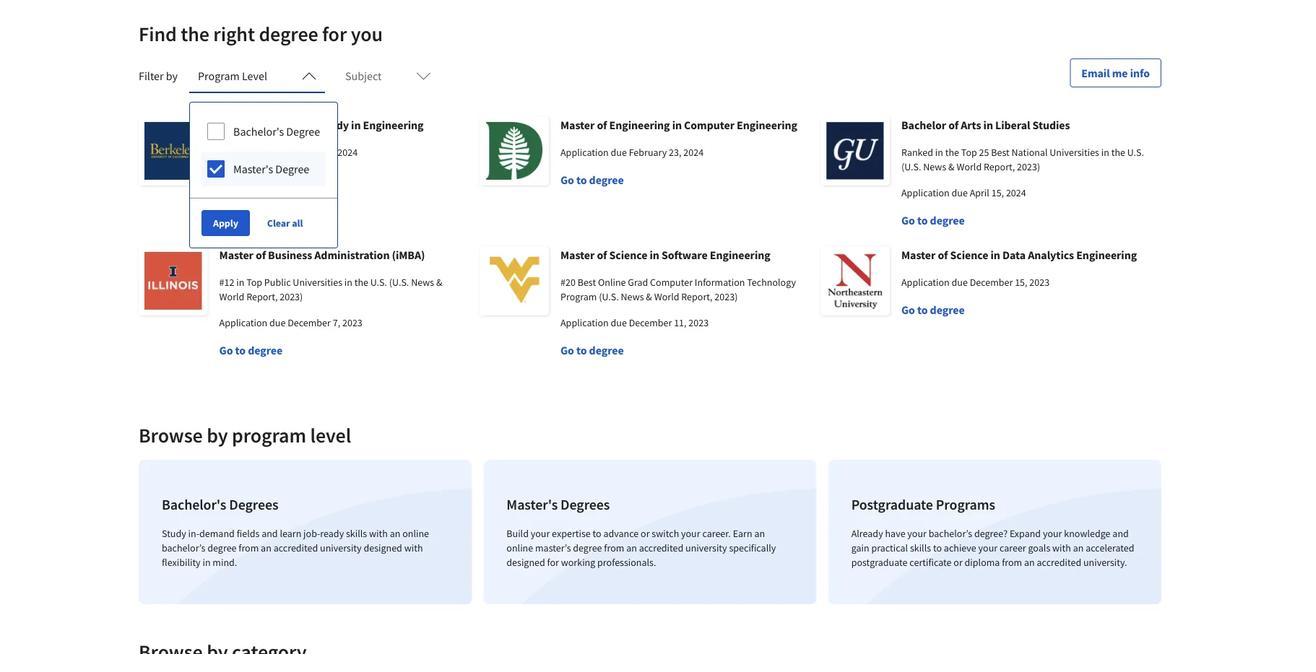 Task type: locate. For each thing, give the bounding box(es) containing it.
0 horizontal spatial &
[[436, 276, 443, 289]]

1 vertical spatial or
[[954, 557, 963, 570]]

0 vertical spatial or
[[641, 528, 650, 541]]

2 vertical spatial &
[[646, 291, 653, 304]]

master's inside options list list box
[[233, 162, 273, 176]]

of left business
[[256, 248, 266, 262]]

master's for master's degrees
[[507, 496, 558, 514]]

1 vertical spatial (u.s.
[[389, 276, 409, 289]]

study in-demand fields and learn job-ready skills with an online bachelor's degree from an accredited university designed with flexibility in mind.
[[162, 528, 429, 570]]

computer inside #20 best online grad computer information technology program (u.s. news & world report, 2023)
[[651, 276, 693, 289]]

world inside #20 best online grad computer information technology program (u.s. news & world report, 2023)
[[655, 291, 680, 304]]

& inside #20 best online grad computer information technology program (u.s. news & world report, 2023)
[[646, 291, 653, 304]]

accredited down goals
[[1037, 557, 1082, 570]]

1 vertical spatial designed
[[507, 557, 546, 570]]

0 horizontal spatial top
[[247, 276, 262, 289]]

from down fields
[[239, 542, 259, 555]]

by right filter
[[166, 69, 178, 83]]

degree down application due february 8, 2024
[[276, 162, 310, 176]]

8,
[[328, 146, 336, 159]]

master of engineering in computer engineering
[[561, 118, 798, 132]]

science up application due december 15, 2023
[[951, 248, 989, 262]]

0 horizontal spatial 2024
[[338, 146, 358, 159]]

for inside build your expertise to advance or switch your career. earn an online master's degree from an accredited university specifically designed for working professionals.
[[548, 557, 559, 570]]

browse
[[139, 423, 203, 448]]

application for application due december 11, 2023
[[561, 317, 609, 330]]

clear all button
[[262, 210, 309, 236]]

0 vertical spatial universities
[[1050, 146, 1100, 159]]

best right 25
[[992, 146, 1010, 159]]

master up application due december 15, 2023
[[902, 248, 936, 262]]

2 horizontal spatial news
[[924, 160, 947, 173]]

georgetown university image
[[821, 116, 890, 186]]

skills inside study in-demand fields and learn job-ready skills with an online bachelor's degree from an accredited university designed with flexibility in mind.
[[346, 528, 367, 541]]

15, for april
[[992, 186, 1005, 199]]

or down "achieve"
[[954, 557, 963, 570]]

1 horizontal spatial 15,
[[1016, 276, 1028, 289]]

world down 25
[[957, 160, 982, 173]]

science for data
[[951, 248, 989, 262]]

degrees
[[229, 496, 279, 514], [561, 496, 610, 514]]

computer for grad
[[651, 276, 693, 289]]

december down data
[[970, 276, 1014, 289]]

december left the 7,
[[288, 317, 331, 330]]

2 horizontal spatial 2023)
[[1018, 160, 1041, 173]]

accredited down learn
[[274, 542, 318, 555]]

degree up application due february 8, 2024
[[286, 124, 320, 139]]

report, for master of science in software engineering
[[682, 291, 713, 304]]

go down #20
[[561, 343, 575, 358]]

master of science in software engineering
[[561, 248, 771, 262]]

0 horizontal spatial accredited
[[274, 542, 318, 555]]

due for application due february 23, 2024
[[611, 146, 627, 159]]

bachelor's degree
[[233, 124, 320, 139]]

news inside #12 in top public universities in the u.s. (u.s. news & world report, 2023)
[[411, 276, 434, 289]]

1 vertical spatial top
[[247, 276, 262, 289]]

0 horizontal spatial program
[[198, 69, 240, 83]]

university inside study in-demand fields and learn job-ready skills with an online bachelor's degree from an accredited university designed with flexibility in mind.
[[320, 542, 362, 555]]

due for application due december 7, 2023
[[270, 317, 286, 330]]

computer
[[685, 118, 735, 132], [651, 276, 693, 289]]

accredited inside already have your bachelor's degree? expand your knowledge and gain practical skills to achieve your career goals with an accelerated postgraduate certificate or diploma from an accredited university.
[[1037, 557, 1082, 570]]

degree down application due february 8, 2024
[[248, 173, 283, 187]]

expand
[[1010, 528, 1042, 541]]

2023) inside #20 best online grad computer information technology program (u.s. news & world report, 2023)
[[715, 291, 738, 304]]

and
[[262, 528, 278, 541], [1113, 528, 1130, 541]]

u.s.
[[1128, 146, 1145, 159], [371, 276, 387, 289]]

report, down 25
[[984, 160, 1016, 173]]

gain
[[852, 542, 870, 555]]

0 vertical spatial by
[[166, 69, 178, 83]]

online for bachelor's degrees
[[403, 528, 429, 541]]

23,
[[669, 146, 682, 159]]

the
[[181, 21, 209, 47], [946, 146, 960, 159], [1112, 146, 1126, 159], [355, 276, 369, 289]]

0 horizontal spatial study
[[162, 528, 186, 541]]

go down the '#12'
[[219, 343, 233, 358]]

1 horizontal spatial for
[[548, 557, 559, 570]]

top left public
[[247, 276, 262, 289]]

0 horizontal spatial from
[[239, 542, 259, 555]]

universities down studies
[[1050, 146, 1100, 159]]

studies
[[1033, 118, 1071, 132]]

accredited inside study in-demand fields and learn job-ready skills with an online bachelor's degree from an accredited university designed with flexibility in mind.
[[274, 542, 318, 555]]

and left learn
[[262, 528, 278, 541]]

1 vertical spatial study
[[162, 528, 186, 541]]

accredited down switch
[[639, 542, 684, 555]]

0 horizontal spatial 2023)
[[280, 291, 303, 304]]

an
[[390, 528, 401, 541], [755, 528, 765, 541], [261, 542, 272, 555], [627, 542, 637, 555], [1074, 542, 1084, 555], [1025, 557, 1035, 570]]

0 horizontal spatial by
[[166, 69, 178, 83]]

application for application due december 7, 2023
[[219, 317, 268, 330]]

accredited
[[274, 542, 318, 555], [639, 542, 684, 555], [1037, 557, 1082, 570]]

0 horizontal spatial for
[[322, 21, 347, 47]]

program level
[[198, 69, 267, 83]]

engineering for in
[[363, 118, 424, 132]]

15,
[[992, 186, 1005, 199], [1016, 276, 1028, 289]]

by for browse
[[207, 423, 228, 448]]

1 horizontal spatial online
[[507, 542, 534, 555]]

have
[[886, 528, 906, 541]]

1 horizontal spatial degrees
[[561, 496, 610, 514]]

go to degree down application due december 15, 2023
[[902, 303, 965, 317]]

1 february from the left
[[288, 146, 326, 159]]

degree down the application due february 23, 2024
[[589, 173, 624, 187]]

build your expertise to advance or switch your career. earn an online master's degree from an accredited university specifically designed for working professionals.
[[507, 528, 776, 570]]

1 horizontal spatial december
[[629, 317, 672, 330]]

your
[[531, 528, 550, 541], [682, 528, 701, 541], [908, 528, 927, 541], [1044, 528, 1063, 541], [979, 542, 998, 555]]

1 horizontal spatial u.s.
[[1128, 146, 1145, 159]]

2 science from the left
[[951, 248, 989, 262]]

1 horizontal spatial universities
[[1050, 146, 1100, 159]]

master for master of engineering in computer engineering
[[561, 118, 595, 132]]

2023) down information
[[715, 291, 738, 304]]

from down advance
[[604, 542, 625, 555]]

application for application due february 23, 2024
[[561, 146, 609, 159]]

universities inside ranked in the top 25 best national universities in the u.s. (u.s. news & world report, 2023)
[[1050, 146, 1100, 159]]

application for application due april 15, 2024
[[902, 186, 950, 199]]

1 vertical spatial program
[[561, 291, 597, 304]]

degree up program level popup button
[[259, 21, 318, 47]]

(u.s. for master of business administration (imba)
[[389, 276, 409, 289]]

2 vertical spatial (u.s.
[[599, 291, 619, 304]]

2 degrees from the left
[[561, 496, 610, 514]]

skills right ready
[[346, 528, 367, 541]]

(u.s. inside #12 in top public universities in the u.s. (u.s. news & world report, 2023)
[[389, 276, 409, 289]]

0 vertical spatial program
[[198, 69, 240, 83]]

skills up the "certificate" at the bottom of page
[[911, 542, 932, 555]]

2023) down national
[[1018, 160, 1041, 173]]

2 horizontal spatial report,
[[984, 160, 1016, 173]]

1 horizontal spatial 2023
[[689, 317, 709, 330]]

go to degree
[[220, 173, 283, 187], [561, 173, 624, 187], [902, 213, 965, 228], [902, 303, 965, 317], [219, 343, 283, 358], [561, 343, 624, 358]]

master for master of advanced study in engineering
[[220, 118, 254, 132]]

1 horizontal spatial program
[[561, 291, 597, 304]]

science for software
[[610, 248, 648, 262]]

1 horizontal spatial top
[[962, 146, 978, 159]]

university
[[320, 542, 362, 555], [686, 542, 728, 555]]

email me info button
[[1071, 59, 1162, 87]]

news for master of science in software engineering
[[621, 291, 644, 304]]

news down (imba)
[[411, 276, 434, 289]]

2023) for master of science in software engineering
[[715, 291, 738, 304]]

of for master of engineering in computer engineering
[[597, 118, 607, 132]]

0 horizontal spatial bachelor's
[[162, 496, 226, 514]]

program inside program level popup button
[[198, 69, 240, 83]]

1 horizontal spatial 2023)
[[715, 291, 738, 304]]

april
[[970, 186, 990, 199]]

by for filter
[[166, 69, 178, 83]]

0 horizontal spatial skills
[[346, 528, 367, 541]]

bachelor's up flexibility
[[162, 542, 206, 555]]

0 vertical spatial for
[[322, 21, 347, 47]]

0 horizontal spatial news
[[411, 276, 434, 289]]

1 vertical spatial by
[[207, 423, 228, 448]]

&
[[949, 160, 955, 173], [436, 276, 443, 289], [646, 291, 653, 304]]

arts
[[961, 118, 982, 132]]

1 horizontal spatial 2024
[[684, 146, 704, 159]]

study up 8,
[[320, 118, 349, 132]]

(u.s. down online
[[599, 291, 619, 304]]

master up #20
[[561, 248, 595, 262]]

0 vertical spatial degree
[[286, 124, 320, 139]]

2 horizontal spatial world
[[957, 160, 982, 173]]

news inside #20 best online grad computer information technology program (u.s. news & world report, 2023)
[[621, 291, 644, 304]]

0 horizontal spatial science
[[610, 248, 648, 262]]

application down #20
[[561, 317, 609, 330]]

due up master's degree
[[270, 146, 286, 159]]

designed
[[364, 542, 402, 555], [507, 557, 546, 570]]

due for application due april 15, 2024
[[952, 186, 968, 199]]

0 horizontal spatial best
[[578, 276, 596, 289]]

go to degree down the application due february 23, 2024
[[561, 173, 624, 187]]

0 horizontal spatial 15,
[[992, 186, 1005, 199]]

1 horizontal spatial news
[[621, 291, 644, 304]]

2023 right the 7,
[[343, 317, 363, 330]]

of up application due december 15, 2023
[[938, 248, 949, 262]]

online for master's degrees
[[507, 542, 534, 555]]

by right browse
[[207, 423, 228, 448]]

online
[[598, 276, 626, 289]]

master's
[[233, 162, 273, 176], [507, 496, 558, 514]]

report, down public
[[247, 291, 278, 304]]

world for master of science in software engineering
[[655, 291, 680, 304]]

1 vertical spatial online
[[507, 542, 534, 555]]

to left advance
[[593, 528, 602, 541]]

15, right april on the top right
[[992, 186, 1005, 199]]

0 vertical spatial top
[[962, 146, 978, 159]]

level
[[310, 423, 351, 448]]

program left level at the top left
[[198, 69, 240, 83]]

for
[[322, 21, 347, 47], [548, 557, 559, 570]]

11,
[[674, 317, 687, 330]]

0 horizontal spatial degrees
[[229, 496, 279, 514]]

1 science from the left
[[610, 248, 648, 262]]

2 and from the left
[[1113, 528, 1130, 541]]

from down the career
[[1003, 557, 1023, 570]]

from
[[239, 542, 259, 555], [604, 542, 625, 555], [1003, 557, 1023, 570]]

application right dartmouth college image
[[561, 146, 609, 159]]

list containing bachelor's degrees
[[133, 455, 1168, 611]]

with
[[369, 528, 388, 541], [404, 542, 423, 555], [1053, 542, 1072, 555]]

top inside ranked in the top 25 best national universities in the u.s. (u.s. news & world report, 2023)
[[962, 146, 978, 159]]

2 horizontal spatial accredited
[[1037, 557, 1082, 570]]

news
[[924, 160, 947, 173], [411, 276, 434, 289], [621, 291, 644, 304]]

go to degree down application due december 7, 2023
[[219, 343, 283, 358]]

1 horizontal spatial master's
[[507, 496, 558, 514]]

news down grad
[[621, 291, 644, 304]]

accredited for master's degrees
[[639, 542, 684, 555]]

2023 for master of science in software engineering
[[689, 317, 709, 330]]

0 horizontal spatial 2023
[[343, 317, 363, 330]]

1 horizontal spatial accredited
[[639, 542, 684, 555]]

1 horizontal spatial science
[[951, 248, 989, 262]]

1 horizontal spatial and
[[1113, 528, 1130, 541]]

0 vertical spatial computer
[[685, 118, 735, 132]]

world inside #12 in top public universities in the u.s. (u.s. news & world report, 2023)
[[219, 291, 245, 304]]

to down the application due february 23, 2024
[[577, 173, 587, 187]]

degree inside study in-demand fields and learn job-ready skills with an online bachelor's degree from an accredited university designed with flexibility in mind.
[[208, 542, 237, 555]]

application due february 8, 2024
[[220, 146, 358, 159]]

bachelor's inside options list list box
[[233, 124, 284, 139]]

clear all
[[267, 217, 303, 230]]

news down ranked
[[924, 160, 947, 173]]

universities inside #12 in top public universities in the u.s. (u.s. news & world report, 2023)
[[293, 276, 343, 289]]

1 horizontal spatial from
[[604, 542, 625, 555]]

1 vertical spatial computer
[[651, 276, 693, 289]]

1 vertical spatial news
[[411, 276, 434, 289]]

1 horizontal spatial world
[[655, 291, 680, 304]]

0 vertical spatial news
[[924, 160, 947, 173]]

master's for master's degree
[[233, 162, 273, 176]]

of for master of business administration (imba)
[[256, 248, 266, 262]]

options list list box
[[190, 103, 338, 198]]

to down application due december 15, 2023
[[918, 303, 928, 317]]

the inside #12 in top public universities in the u.s. (u.s. news & world report, 2023)
[[355, 276, 369, 289]]

best
[[992, 146, 1010, 159], [578, 276, 596, 289]]

northeastern university image
[[821, 246, 890, 316]]

february left the 23,
[[629, 146, 667, 159]]

of up the application due february 23, 2024
[[597, 118, 607, 132]]

#20
[[561, 276, 576, 289]]

0 horizontal spatial master's
[[233, 162, 273, 176]]

best right #20
[[578, 276, 596, 289]]

from inside study in-demand fields and learn job-ready skills with an online bachelor's degree from an accredited university designed with flexibility in mind.
[[239, 542, 259, 555]]

your right have
[[908, 528, 927, 541]]

0 vertical spatial study
[[320, 118, 349, 132]]

from for master's degrees
[[604, 542, 625, 555]]

ranked
[[902, 146, 934, 159]]

2024 down ranked in the top 25 best national universities in the u.s. (u.s. news & world report, 2023)
[[1007, 186, 1027, 199]]

0 horizontal spatial designed
[[364, 542, 402, 555]]

info
[[1131, 66, 1151, 80]]

online
[[403, 528, 429, 541], [507, 542, 534, 555]]

due for application due february 8, 2024
[[270, 146, 286, 159]]

degree
[[259, 21, 318, 47], [248, 173, 283, 187], [589, 173, 624, 187], [931, 213, 965, 228], [931, 303, 965, 317], [248, 343, 283, 358], [589, 343, 624, 358], [208, 542, 237, 555], [573, 542, 602, 555]]

master up the application due february 23, 2024
[[561, 118, 595, 132]]

2 vertical spatial news
[[621, 291, 644, 304]]

& for master of science in software engineering
[[646, 291, 653, 304]]

2023) inside #12 in top public universities in the u.s. (u.s. news & world report, 2023)
[[280, 291, 303, 304]]

or inside build your expertise to advance or switch your career. earn an online master's degree from an accredited university specifically designed for working professionals.
[[641, 528, 650, 541]]

december
[[970, 276, 1014, 289], [288, 317, 331, 330], [629, 317, 672, 330]]

master's up build at the left
[[507, 496, 558, 514]]

2023) down public
[[280, 291, 303, 304]]

2024 for computer
[[684, 146, 704, 159]]

1 horizontal spatial study
[[320, 118, 349, 132]]

0 horizontal spatial december
[[288, 317, 331, 330]]

february
[[288, 146, 326, 159], [629, 146, 667, 159]]

1 horizontal spatial by
[[207, 423, 228, 448]]

& inside ranked in the top 25 best national universities in the u.s. (u.s. news & world report, 2023)
[[949, 160, 955, 173]]

of up online
[[597, 248, 607, 262]]

due left the 23,
[[611, 146, 627, 159]]

1 vertical spatial bachelor's
[[162, 542, 206, 555]]

0 vertical spatial online
[[403, 528, 429, 541]]

of for master of science in software engineering
[[597, 248, 607, 262]]

master for master of science in software engineering
[[561, 248, 595, 262]]

2 horizontal spatial &
[[949, 160, 955, 173]]

1 degrees from the left
[[229, 496, 279, 514]]

0 horizontal spatial u.s.
[[371, 276, 387, 289]]

universities down "master of business administration (imba)"
[[293, 276, 343, 289]]

december left 11,
[[629, 317, 672, 330]]

february left 8,
[[288, 146, 326, 159]]

online inside build your expertise to advance or switch your career. earn an online master's degree from an accredited university specifically designed for working professionals.
[[507, 542, 534, 555]]

0 horizontal spatial with
[[369, 528, 388, 541]]

2 university from the left
[[686, 542, 728, 555]]

(u.s. inside ranked in the top 25 best national universities in the u.s. (u.s. news & world report, 2023)
[[902, 160, 922, 173]]

degree?
[[975, 528, 1008, 541]]

from inside already have your bachelor's degree? expand your knowledge and gain practical skills to achieve your career goals with an accelerated postgraduate certificate or diploma from an accredited university.
[[1003, 557, 1023, 570]]

u.s. inside ranked in the top 25 best national universities in the u.s. (u.s. news & world report, 2023)
[[1128, 146, 1145, 159]]

2023 for master of business administration (imba)
[[343, 317, 363, 330]]

report, inside ranked in the top 25 best national universities in the u.s. (u.s. news & world report, 2023)
[[984, 160, 1016, 173]]

application down the '#12'
[[219, 317, 268, 330]]

0 vertical spatial &
[[949, 160, 955, 173]]

1 vertical spatial 15,
[[1016, 276, 1028, 289]]

world
[[957, 160, 982, 173], [219, 291, 245, 304], [655, 291, 680, 304]]

or inside already have your bachelor's degree? expand your knowledge and gain practical skills to achieve your career goals with an accelerated postgraduate certificate or diploma from an accredited university.
[[954, 557, 963, 570]]

university for bachelor's degrees
[[320, 542, 362, 555]]

master's down application due february 8, 2024
[[233, 162, 273, 176]]

study left in-
[[162, 528, 186, 541]]

master of business administration (imba)
[[219, 248, 425, 262]]

bachelor's up application due february 8, 2024
[[233, 124, 284, 139]]

apply button
[[202, 210, 250, 236]]

for down master's
[[548, 557, 559, 570]]

due left april on the top right
[[952, 186, 968, 199]]

list
[[133, 455, 1168, 611]]

for left you
[[322, 21, 347, 47]]

2024 for in
[[338, 146, 358, 159]]

2 horizontal spatial with
[[1053, 542, 1072, 555]]

due down master of science in data analytics engineering at right top
[[952, 276, 968, 289]]

1 horizontal spatial or
[[954, 557, 963, 570]]

1 horizontal spatial bachelor's
[[233, 124, 284, 139]]

2 february from the left
[[629, 146, 667, 159]]

1 university from the left
[[320, 542, 362, 555]]

1 horizontal spatial best
[[992, 146, 1010, 159]]

dartmouth college image
[[480, 116, 549, 186]]

1 horizontal spatial university
[[686, 542, 728, 555]]

all
[[292, 217, 303, 230]]

degrees for bachelor's degrees
[[229, 496, 279, 514]]

engineering
[[363, 118, 424, 132], [610, 118, 670, 132], [737, 118, 798, 132], [710, 248, 771, 262], [1077, 248, 1138, 262]]

achieve
[[945, 542, 977, 555]]

report, inside #12 in top public universities in the u.s. (u.s. news & world report, 2023)
[[247, 291, 278, 304]]

& inside #12 in top public universities in the u.s. (u.s. news & world report, 2023)
[[436, 276, 443, 289]]

0 vertical spatial best
[[992, 146, 1010, 159]]

and up accelerated
[[1113, 528, 1130, 541]]

bachelor's up in-
[[162, 496, 226, 514]]

0 horizontal spatial report,
[[247, 291, 278, 304]]

study inside study in-demand fields and learn job-ready skills with an online bachelor's degree from an accredited university designed with flexibility in mind.
[[162, 528, 186, 541]]

degree down application due april 15, 2024
[[931, 213, 965, 228]]

accredited inside build your expertise to advance or switch your career. earn an online master's degree from an accredited university specifically designed for working professionals.
[[639, 542, 684, 555]]

1 horizontal spatial with
[[404, 542, 423, 555]]

due
[[270, 146, 286, 159], [611, 146, 627, 159], [952, 186, 968, 199], [952, 276, 968, 289], [270, 317, 286, 330], [611, 317, 627, 330]]

0 horizontal spatial universities
[[293, 276, 343, 289]]

1 vertical spatial &
[[436, 276, 443, 289]]

technology
[[748, 276, 796, 289]]

of for master of advanced study in engineering
[[256, 118, 266, 132]]

master for master of business administration (imba)
[[219, 248, 254, 262]]

0 vertical spatial designed
[[364, 542, 402, 555]]

of
[[256, 118, 266, 132], [597, 118, 607, 132], [949, 118, 959, 132], [256, 248, 266, 262], [597, 248, 607, 262], [938, 248, 949, 262]]

degree for bachelor's degree
[[286, 124, 320, 139]]

0 vertical spatial u.s.
[[1128, 146, 1145, 159]]

(u.s.
[[902, 160, 922, 173], [389, 276, 409, 289], [599, 291, 619, 304]]

degrees up fields
[[229, 496, 279, 514]]

0 vertical spatial bachelor's
[[233, 124, 284, 139]]

report, for master of business administration (imba)
[[247, 291, 278, 304]]

of for bachelor of arts in liberal studies
[[949, 118, 959, 132]]

of left advanced
[[256, 118, 266, 132]]

from inside build your expertise to advance or switch your career. earn an online master's degree from an accredited university specifically designed for working professionals.
[[604, 542, 625, 555]]

0 horizontal spatial (u.s.
[[389, 276, 409, 289]]

(u.s. inside #20 best online grad computer information technology program (u.s. news & world report, 2023)
[[599, 291, 619, 304]]

to up the "certificate" at the bottom of page
[[934, 542, 942, 555]]

1 vertical spatial best
[[578, 276, 596, 289]]

report, down information
[[682, 291, 713, 304]]

knowledge
[[1065, 528, 1111, 541]]

degree up mind.
[[208, 542, 237, 555]]

bachelor's for bachelor's degree
[[233, 124, 284, 139]]

top inside #12 in top public universities in the u.s. (u.s. news & world report, 2023)
[[247, 276, 262, 289]]

university inside build your expertise to advance or switch your career. earn an online master's degree from an accredited university specifically designed for working professionals.
[[686, 542, 728, 555]]

programs
[[937, 496, 996, 514]]

from for bachelor's degrees
[[239, 542, 259, 555]]

professionals.
[[598, 557, 657, 570]]

2024 right 8,
[[338, 146, 358, 159]]

study
[[320, 118, 349, 132], [162, 528, 186, 541]]

of for master of science in data analytics engineering
[[938, 248, 949, 262]]

1 and from the left
[[262, 528, 278, 541]]

application up master's degree
[[220, 146, 268, 159]]

university down career.
[[686, 542, 728, 555]]

degrees up "expertise"
[[561, 496, 610, 514]]

report, inside #20 best online grad computer information technology program (u.s. news & world report, 2023)
[[682, 291, 713, 304]]

1 vertical spatial degree
[[276, 162, 310, 176]]

(u.s. for master of science in software engineering
[[599, 291, 619, 304]]

due down online
[[611, 317, 627, 330]]

december for master of business administration (imba)
[[288, 317, 331, 330]]

online inside study in-demand fields and learn job-ready skills with an online bachelor's degree from an accredited university designed with flexibility in mind.
[[403, 528, 429, 541]]

1 horizontal spatial bachelor's
[[929, 528, 973, 541]]

of left arts
[[949, 118, 959, 132]]

1 horizontal spatial skills
[[911, 542, 932, 555]]

0 horizontal spatial february
[[288, 146, 326, 159]]

0 vertical spatial master's
[[233, 162, 273, 176]]



Task type: describe. For each thing, give the bounding box(es) containing it.
2023) for master of business administration (imba)
[[280, 291, 303, 304]]

february for engineering
[[629, 146, 667, 159]]

designed inside build your expertise to advance or switch your career. earn an online master's degree from an accredited university specifically designed for working professionals.
[[507, 557, 546, 570]]

grad
[[628, 276, 649, 289]]

degree down application due december 15, 2023
[[931, 303, 965, 317]]

best inside #20 best online grad computer information technology program (u.s. news & world report, 2023)
[[578, 276, 596, 289]]

goals
[[1029, 542, 1051, 555]]

already have your bachelor's degree? expand your knowledge and gain practical skills to achieve your career goals with an accelerated postgraduate certificate or diploma from an accredited university.
[[852, 528, 1135, 570]]

job-
[[304, 528, 320, 541]]

go to degree down application due april 15, 2024
[[902, 213, 965, 228]]

email me info
[[1082, 66, 1151, 80]]

news inside ranked in the top 25 best national universities in the u.s. (u.s. news & world report, 2023)
[[924, 160, 947, 173]]

practical
[[872, 542, 909, 555]]

demand
[[200, 528, 235, 541]]

program inside #20 best online grad computer information technology program (u.s. news & world report, 2023)
[[561, 291, 597, 304]]

due for application due december 15, 2023
[[952, 276, 968, 289]]

master's degrees
[[507, 496, 610, 514]]

go up apply button
[[220, 173, 233, 187]]

west virginia university image
[[480, 246, 549, 316]]

already
[[852, 528, 884, 541]]

accelerated
[[1086, 542, 1135, 555]]

postgraduate
[[852, 496, 934, 514]]

you
[[351, 21, 383, 47]]

world inside ranked in the top 25 best national universities in the u.s. (u.s. news & world report, 2023)
[[957, 160, 982, 173]]

to down application due december 11, 2023
[[577, 343, 587, 358]]

go right the northeastern university image
[[902, 303, 916, 317]]

administration
[[315, 248, 390, 262]]

& for master of business administration (imba)
[[436, 276, 443, 289]]

designed inside study in-demand fields and learn job-ready skills with an online bachelor's degree from an accredited university designed with flexibility in mind.
[[364, 542, 402, 555]]

business
[[268, 248, 312, 262]]

ready
[[320, 528, 344, 541]]

master's degree
[[233, 162, 310, 176]]

with inside already have your bachelor's degree? expand your knowledge and gain practical skills to achieve your career goals with an accelerated postgraduate certificate or diploma from an accredited university.
[[1053, 542, 1072, 555]]

career
[[1000, 542, 1027, 555]]

fields
[[237, 528, 260, 541]]

university for master's degrees
[[686, 542, 728, 555]]

bachelor of arts in liberal studies
[[902, 118, 1071, 132]]

advance
[[604, 528, 639, 541]]

computer for in
[[685, 118, 735, 132]]

working
[[561, 557, 596, 570]]

engineering for software
[[710, 248, 771, 262]]

world for master of business administration (imba)
[[219, 291, 245, 304]]

master of advanced study in engineering
[[220, 118, 424, 132]]

degrees for master's degrees
[[561, 496, 610, 514]]

accredited for bachelor's degrees
[[274, 542, 318, 555]]

university of illinois at urbana-champaign image
[[139, 246, 208, 316]]

to inside already have your bachelor's degree? expand your knowledge and gain practical skills to achieve your career goals with an accelerated postgraduate certificate or diploma from an accredited university.
[[934, 542, 942, 555]]

2 horizontal spatial 2024
[[1007, 186, 1027, 199]]

actions toolbar
[[190, 198, 338, 248]]

certificate
[[910, 557, 952, 570]]

build
[[507, 528, 529, 541]]

master of science in data analytics engineering
[[902, 248, 1138, 262]]

bachelor's inside already have your bachelor's degree? expand your knowledge and gain practical skills to achieve your career goals with an accelerated postgraduate certificate or diploma from an accredited university.
[[929, 528, 973, 541]]

7,
[[333, 317, 341, 330]]

#12 in top public universities in the u.s. (u.s. news & world report, 2023)
[[219, 276, 443, 304]]

in-
[[188, 528, 200, 541]]

diploma
[[965, 557, 1001, 570]]

february for advanced
[[288, 146, 326, 159]]

postgraduate
[[852, 557, 908, 570]]

public
[[264, 276, 291, 289]]

apply
[[213, 217, 238, 230]]

to down application due april 15, 2024
[[918, 213, 928, 228]]

degree inside build your expertise to advance or switch your career. earn an online master's degree from an accredited university specifically designed for working professionals.
[[573, 542, 602, 555]]

2023) inside ranked in the top 25 best national universities in the u.s. (u.s. news & world report, 2023)
[[1018, 160, 1041, 173]]

earn
[[733, 528, 753, 541]]

email
[[1082, 66, 1111, 80]]

u.s. inside #12 in top public universities in the u.s. (u.s. news & world report, 2023)
[[371, 276, 387, 289]]

application due december 7, 2023
[[219, 317, 363, 330]]

clear
[[267, 217, 290, 230]]

go down application due april 15, 2024
[[902, 213, 916, 228]]

browse by program level
[[139, 423, 351, 448]]

application due april 15, 2024
[[902, 186, 1027, 199]]

switch
[[652, 528, 680, 541]]

your down degree?
[[979, 542, 998, 555]]

find the right degree for you
[[139, 21, 383, 47]]

15, for december
[[1016, 276, 1028, 289]]

filter
[[139, 69, 164, 83]]

december for master of science in software engineering
[[629, 317, 672, 330]]

mind.
[[213, 557, 237, 570]]

bachelor
[[902, 118, 947, 132]]

find
[[139, 21, 177, 47]]

liberal
[[996, 118, 1031, 132]]

in inside study in-demand fields and learn job-ready skills with an online bachelor's degree from an accredited university designed with flexibility in mind.
[[203, 557, 211, 570]]

and inside study in-demand fields and learn job-ready skills with an online bachelor's degree from an accredited university designed with flexibility in mind.
[[262, 528, 278, 541]]

program
[[232, 423, 306, 448]]

degree for master's degree
[[276, 162, 310, 176]]

engineering for computer
[[737, 118, 798, 132]]

application for application due december 15, 2023
[[902, 276, 950, 289]]

software
[[662, 248, 708, 262]]

master's
[[536, 542, 571, 555]]

bachelor's degrees
[[162, 496, 279, 514]]

me
[[1113, 66, 1129, 80]]

flexibility
[[162, 557, 201, 570]]

application due february 23, 2024
[[561, 146, 704, 159]]

skills inside already have your bachelor's degree? expand your knowledge and gain practical skills to achieve your career goals with an accelerated postgraduate certificate or diploma from an accredited university.
[[911, 542, 932, 555]]

data
[[1003, 248, 1026, 262]]

and inside already have your bachelor's degree? expand your knowledge and gain practical skills to achieve your career goals with an accelerated postgraduate certificate or diploma from an accredited university.
[[1113, 528, 1130, 541]]

2 horizontal spatial 2023
[[1030, 276, 1050, 289]]

your right switch
[[682, 528, 701, 541]]

career.
[[703, 528, 731, 541]]

due for application due december 11, 2023
[[611, 317, 627, 330]]

university of california, berkeley image
[[139, 116, 208, 186]]

program level button
[[189, 59, 325, 93]]

analytics
[[1029, 248, 1075, 262]]

to up apply
[[236, 173, 246, 187]]

learn
[[280, 528, 302, 541]]

your up master's
[[531, 528, 550, 541]]

bachelor's for bachelor's degrees
[[162, 496, 226, 514]]

right
[[213, 21, 255, 47]]

specifically
[[730, 542, 776, 555]]

degree down application due december 7, 2023
[[248, 343, 283, 358]]

degree down application due december 11, 2023
[[589, 343, 624, 358]]

application for application due february 8, 2024
[[220, 146, 268, 159]]

to inside build your expertise to advance or switch your career. earn an online master's degree from an accredited university specifically designed for working professionals.
[[593, 528, 602, 541]]

go to degree up actions toolbar
[[220, 173, 283, 187]]

2 horizontal spatial december
[[970, 276, 1014, 289]]

ranked in the top 25 best national universities in the u.s. (u.s. news & world report, 2023)
[[902, 146, 1145, 173]]

#20 best online grad computer information technology program (u.s. news & world report, 2023)
[[561, 276, 796, 304]]

go right dartmouth college image
[[561, 173, 575, 187]]

level
[[242, 69, 267, 83]]

your up goals
[[1044, 528, 1063, 541]]

postgraduate programs
[[852, 496, 996, 514]]

go to degree down application due december 11, 2023
[[561, 343, 624, 358]]

filter by
[[139, 69, 178, 83]]

application due december 15, 2023
[[902, 276, 1050, 289]]

to down application due december 7, 2023
[[235, 343, 246, 358]]

national
[[1012, 146, 1048, 159]]

bachelor's inside study in-demand fields and learn job-ready skills with an online bachelor's degree from an accredited university designed with flexibility in mind.
[[162, 542, 206, 555]]

application due december 11, 2023
[[561, 317, 709, 330]]

master for master of science in data analytics engineering
[[902, 248, 936, 262]]

university.
[[1084, 557, 1128, 570]]

best inside ranked in the top 25 best national universities in the u.s. (u.s. news & world report, 2023)
[[992, 146, 1010, 159]]

expertise
[[552, 528, 591, 541]]

news for master of business administration (imba)
[[411, 276, 434, 289]]



Task type: vqa. For each thing, say whether or not it's contained in the screenshot.
World inside the #12 in Top Public Universities in the U.S. (U.S. News & World Report, 2023)
yes



